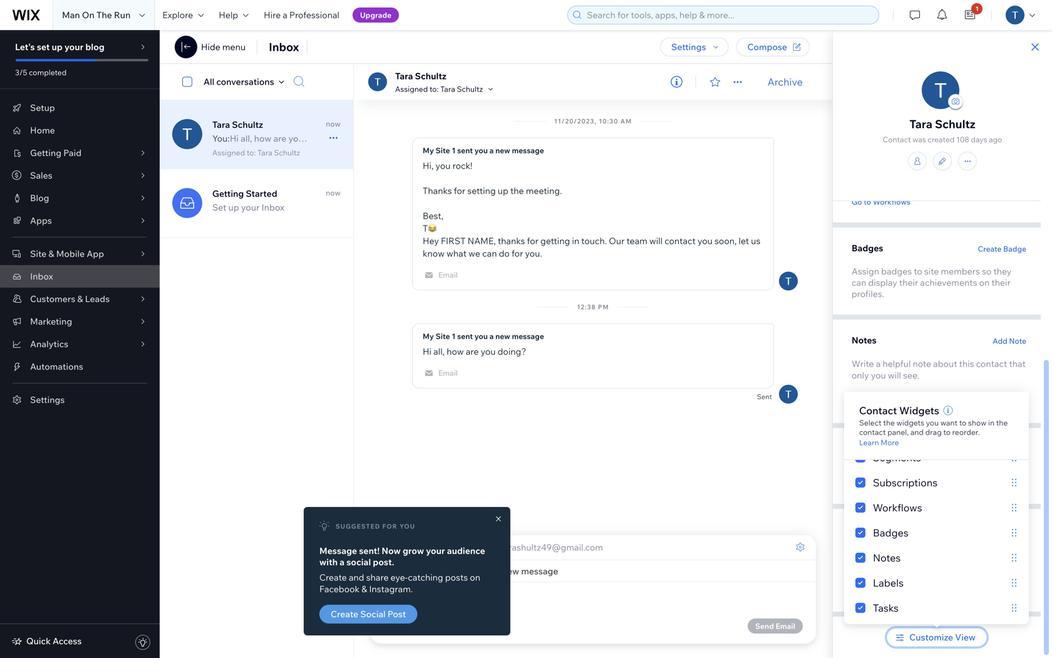Task type: describe. For each thing, give the bounding box(es) containing it.
add for add a label to this contact to help sort them into categories.
[[852, 466, 869, 477]]

getting started
[[212, 188, 278, 199]]

for inside the add a task for this contact and set the date it needs to be completed by.
[[897, 547, 909, 558]]

via:
[[421, 542, 435, 553]]

panel,
[[888, 427, 910, 437]]

all
[[204, 76, 215, 87]]

assigned to: tara schultz inside button
[[395, 84, 483, 94]]

a inside message sent! now grow your audience with a social post.
[[340, 557, 345, 568]]

1 for hi, you rock! thanks for setting up the meeting. best, t😂 hey first name, thanks for getting in touch. our team will contact you soon, let us know what we can do for you.
[[452, 146, 456, 155]]

marketing
[[30, 316, 72, 327]]

profiles.
[[852, 288, 885, 299]]

customize
[[910, 632, 954, 643]]

getting paid button
[[0, 142, 160, 164]]

know
[[423, 248, 445, 259]]

11/20/2023,
[[555, 117, 597, 125]]

created
[[928, 135, 955, 144]]

upgrade
[[360, 10, 392, 20]]

run
[[114, 9, 131, 20]]

workflow
[[988, 158, 1026, 169]]

now for getting started
[[326, 188, 341, 197]]

0 vertical spatial are
[[274, 133, 287, 144]]

upgrade button
[[353, 8, 399, 23]]

1 inside "button"
[[976, 5, 979, 13]]

view
[[956, 632, 976, 643]]

notes inside button
[[874, 398, 895, 407]]

for right do
[[512, 248, 524, 259]]

add for add a task for this contact and set the date it needs to be completed by.
[[852, 547, 869, 558]]

widgets
[[900, 404, 940, 417]]

hi inside my site 1 sent you a new message hi all, how are you doing?
[[423, 346, 432, 357]]

assigned to: tara schultz button
[[395, 83, 497, 95]]

getting paid
[[30, 147, 82, 158]]

set inside sidebar element
[[37, 41, 50, 52]]

site inside dropdown button
[[30, 248, 47, 259]]

sort
[[990, 466, 1007, 477]]

post.
[[373, 557, 395, 568]]

completed inside sidebar element
[[29, 68, 67, 77]]

2 horizontal spatial their
[[992, 277, 1011, 288]]

this inside write a helpful note about this contact that only you will see.
[[960, 358, 975, 369]]

assign badges to site members so they can display their achievements on their profiles.
[[852, 266, 1012, 299]]

email down my site 1 sent you a new message hi all, how are you doing?
[[439, 368, 458, 378]]

add note button
[[994, 335, 1027, 347]]

12:38
[[578, 303, 597, 311]]

site for hi,
[[436, 146, 450, 155]]

contact inside write a helpful note about this contact that only you will see.
[[977, 358, 1008, 369]]

assigned inside button
[[395, 84, 428, 94]]

1 button
[[957, 0, 985, 30]]

to inside "assign badges to site members so they can display their achievements on their profiles."
[[915, 266, 923, 277]]

attachments
[[874, 401, 934, 414]]

help button
[[211, 0, 256, 30]]

Badges checkbox
[[856, 525, 909, 540]]

doing? inside my site 1 sent you a new message hi all, how are you doing?
[[498, 346, 527, 357]]

0 horizontal spatial their
[[900, 277, 919, 288]]

rock!
[[453, 160, 473, 171]]

1 tara schultz image from the top
[[780, 272, 799, 291]]

setup
[[30, 102, 55, 113]]

segments
[[874, 451, 922, 464]]

on inside create and share eye-catching posts on facebook & instagram.
[[470, 572, 481, 583]]

want
[[941, 418, 958, 427]]

see.
[[904, 370, 920, 381]]

for left setting
[[454, 185, 466, 196]]

and inside the add a task for this contact and set the date it needs to be completed by.
[[961, 547, 976, 558]]

tara inside tara schultz contact was created 108 days ago
[[910, 117, 933, 131]]

reminders
[[886, 524, 929, 535]]

so inside the link this contact to a card in your workflow so you can track their progress.
[[852, 169, 862, 180]]

add task button
[[995, 525, 1027, 536]]

message for doing?
[[512, 332, 545, 341]]

conversations
[[217, 76, 274, 87]]

Subscriptions checkbox
[[856, 475, 938, 490]]

pricing
[[876, 88, 905, 99]]

add note
[[994, 336, 1027, 346]]

marketing button
[[0, 310, 160, 333]]

so inside "assign badges to site members so they can display their achievements on their profiles."
[[983, 266, 992, 277]]

ago
[[990, 135, 1003, 144]]

& inside create and share eye-catching posts on facebook & instagram.
[[362, 584, 367, 594]]

1 horizontal spatial tara schultz image
[[369, 72, 387, 91]]

a inside the add a task for this contact and set the date it needs to be completed by.
[[871, 547, 876, 558]]

sidebar element
[[0, 30, 160, 658]]

tara schultz contact was created 108 days ago
[[884, 117, 1003, 144]]

sent
[[758, 392, 773, 401]]

chat messages log
[[354, 100, 833, 535]]

subject:
[[382, 565, 416, 576]]

hey
[[423, 235, 439, 246]]

setup link
[[0, 97, 160, 119]]

& inside go to tasks & reminders button
[[895, 586, 900, 596]]

1 vertical spatial tara schultz
[[212, 119, 263, 130]]

2 horizontal spatial tara schultz image
[[923, 71, 960, 109]]

contact inside the add a task for this contact and set the date it needs to be completed by.
[[928, 547, 959, 558]]

analytics button
[[0, 333, 160, 355]]

create social post button
[[320, 605, 418, 624]]

display
[[869, 277, 898, 288]]

note
[[914, 358, 932, 369]]

email down what
[[439, 270, 458, 280]]

Type your message. Hit enter to submit. text field
[[380, 592, 807, 606]]

getting for getting paid
[[30, 147, 61, 158]]

widgets
[[897, 418, 925, 427]]

started
[[246, 188, 278, 199]]

1 horizontal spatial up
[[229, 202, 239, 213]]

this inside add a label to this contact to help sort them into categories.
[[910, 466, 925, 477]]

was
[[913, 135, 927, 144]]

to inside the add a task for this contact and set the date it needs to be completed by.
[[887, 558, 895, 569]]

will inside "my site 1 sent you a new message hi, you rock! thanks for setting up the meeting. best, t😂 hey first name, thanks for getting in touch. our team will contact you soon, let us know what we can do for you."
[[650, 235, 663, 246]]

customers & leads
[[30, 293, 110, 304]]

badge
[[1004, 244, 1027, 254]]

add a task for this contact and set the date it needs to be completed by.
[[852, 547, 1027, 569]]

& for tasks
[[878, 524, 884, 535]]

1 vertical spatial assigned to: tara schultz
[[212, 148, 300, 157]]

select the widgets you want to show in the contact panel, and drag to reorder. learn more
[[860, 418, 1009, 447]]

to left the help
[[960, 466, 969, 477]]

for up you. on the top of the page
[[527, 235, 539, 246]]

1 vertical spatial to:
[[247, 148, 256, 157]]

your inside message sent! now grow your audience with a social post.
[[426, 545, 445, 556]]

their inside the link this contact to a card in your workflow so you can track their progress.
[[920, 169, 939, 180]]

thanks
[[423, 185, 452, 196]]

soon,
[[715, 235, 737, 246]]

0 vertical spatial badges
[[852, 243, 884, 254]]

menu
[[223, 41, 246, 52]]

instagram.
[[369, 584, 413, 594]]

will inside write a helpful note about this contact that only you will see.
[[889, 370, 902, 381]]

to: tarashultz49@gmail.com
[[487, 542, 604, 553]]

you.
[[526, 248, 543, 259]]

0 vertical spatial workflows
[[852, 134, 897, 145]]

are inside my site 1 sent you a new message hi all, how are you doing?
[[466, 346, 479, 357]]

automations link
[[0, 355, 160, 378]]

Search for tools, apps, help & more... field
[[584, 6, 876, 24]]

reminders
[[902, 586, 940, 596]]

settings link
[[0, 389, 160, 411]]

0 vertical spatial doing?
[[306, 133, 335, 144]]

what
[[447, 248, 467, 259]]

a inside my site 1 sent you a new message hi all, how are you doing?
[[490, 332, 494, 341]]

message for message sent! now grow your audience with a social post.
[[320, 545, 357, 556]]

saved replies image
[[380, 619, 395, 634]]

0 vertical spatial all,
[[241, 133, 252, 144]]

workflows inside option
[[874, 501, 923, 514]]

members
[[942, 266, 981, 277]]

now for tara schultz
[[326, 119, 341, 128]]

learn more link
[[860, 437, 1020, 448]]

my site 1 sent you a new message hi all, how are you doing?
[[423, 332, 545, 357]]

can inside "assign badges to site members so they can display their achievements on their profiles."
[[852, 277, 867, 288]]

0 vertical spatial inbox
[[269, 40, 299, 54]]

compose button
[[737, 38, 810, 56]]

1 vertical spatial contact
[[860, 404, 898, 417]]

1 for hi all, how are you doing?
[[452, 332, 456, 341]]

Attachments checkbox
[[856, 400, 934, 415]]

hi,
[[423, 160, 434, 171]]

settings inside settings link
[[30, 394, 65, 405]]

to:
[[487, 542, 499, 553]]

files image
[[442, 619, 458, 634]]

go to tasks & reminders
[[852, 586, 940, 596]]

a inside write a helpful note about this contact that only you will see.
[[877, 358, 881, 369]]

suggested
[[336, 522, 381, 530]]

tara inside button
[[441, 84, 456, 94]]

you:
[[212, 133, 230, 144]]

track
[[898, 169, 918, 180]]

select
[[860, 418, 882, 427]]

catching
[[408, 572, 444, 583]]

hide menu button up all
[[175, 36, 246, 58]]

Tasks checkbox
[[856, 600, 899, 615]]

progress.
[[941, 169, 980, 180]]

a inside the link this contact to a card in your workflow so you can track their progress.
[[932, 158, 937, 169]]

that
[[1010, 358, 1027, 369]]

in inside "my site 1 sent you a new message hi, you rock! thanks for setting up the meeting. best, t😂 hey first name, thanks for getting in touch. our team will contact you soon, let us know what we can do for you."
[[573, 235, 580, 246]]

sell
[[852, 88, 868, 99]]



Task type: locate. For each thing, give the bounding box(es) containing it.
notes inside checkbox
[[874, 552, 901, 564]]

create for create and share eye-catching posts on facebook & instagram.
[[320, 572, 347, 583]]

0 horizontal spatial in
[[573, 235, 580, 246]]

with
[[320, 557, 338, 568]]

0 horizontal spatial and
[[349, 572, 365, 583]]

1 vertical spatial can
[[483, 248, 497, 259]]

message via:
[[382, 542, 435, 553]]

for up be
[[897, 547, 909, 558]]

assigned to: tara schultz
[[395, 84, 483, 94], [212, 148, 300, 157]]

& for site
[[49, 248, 54, 259]]

the down the contact widgets
[[884, 418, 896, 427]]

workflows down the track
[[874, 197, 911, 207]]

a inside "my site 1 sent you a new message hi, you rock! thanks for setting up the meeting. best, t😂 hey first name, thanks for getting in touch. our team will contact you soon, let us know what we can do for you."
[[490, 146, 494, 155]]

new inside "my site 1 sent you a new message hi, you rock! thanks for setting up the meeting. best, t😂 hey first name, thanks for getting in touch. our team will contact you soon, let us know what we can do for you."
[[496, 146, 511, 155]]

message for setting
[[512, 146, 545, 155]]

the left date
[[993, 547, 1006, 558]]

108
[[957, 135, 970, 144]]

&
[[49, 248, 54, 259], [77, 293, 83, 304], [878, 524, 884, 535], [362, 584, 367, 594], [895, 586, 900, 596]]

you inside the link this contact to a card in your workflow so you can track their progress.
[[864, 169, 879, 180]]

contact up 'by.'
[[928, 547, 959, 558]]

0 horizontal spatial on
[[470, 572, 481, 583]]

Notes checkbox
[[856, 550, 901, 565]]

subscriptions
[[874, 476, 938, 489]]

2 new from the top
[[496, 332, 511, 341]]

go up tasks checkbox
[[852, 586, 863, 596]]

customers & leads button
[[0, 288, 160, 310]]

0 vertical spatial create
[[979, 244, 1002, 254]]

create and share eye-catching posts on facebook & instagram.
[[320, 572, 481, 594]]

inbox down hire in the left top of the page
[[269, 40, 299, 54]]

1 vertical spatial notes
[[874, 398, 895, 407]]

workflows inside button
[[874, 197, 911, 207]]

schultz inside button
[[457, 84, 483, 94]]

assign
[[852, 266, 880, 277]]

1 vertical spatial create
[[320, 572, 347, 583]]

and inside create and share eye-catching posts on facebook & instagram.
[[349, 572, 365, 583]]

blog
[[86, 41, 105, 52]]

message inside my site 1 sent you a new message hi all, how are you doing?
[[512, 332, 545, 341]]

2 now from the top
[[326, 188, 341, 197]]

let's
[[15, 41, 35, 52]]

plan
[[907, 88, 924, 99]]

date
[[1008, 547, 1027, 558]]

1 vertical spatial inbox
[[262, 202, 285, 213]]

workflows up link
[[852, 134, 897, 145]]

the left the meeting.
[[511, 185, 524, 196]]

1 vertical spatial all,
[[434, 346, 445, 357]]

my inside my site 1 sent you a new message hi all, how are you doing?
[[423, 332, 434, 341]]

0 horizontal spatial tara schultz image
[[172, 119, 202, 149]]

0 vertical spatial on
[[980, 277, 990, 288]]

note
[[1010, 336, 1027, 346]]

Members checkbox
[[856, 425, 918, 440]]

emojis image
[[422, 619, 437, 634]]

help
[[219, 9, 238, 20]]

& inside site & mobile app dropdown button
[[49, 248, 54, 259]]

& left mobile
[[49, 248, 54, 259]]

site for hi
[[436, 332, 450, 341]]

tara schultz up assigned to: tara schultz button
[[395, 71, 447, 81]]

professional
[[290, 9, 340, 20]]

2 message from the top
[[512, 332, 545, 341]]

badges
[[852, 243, 884, 254], [874, 526, 909, 539]]

so down link
[[852, 169, 862, 180]]

& for customers
[[77, 293, 83, 304]]

create left badge
[[979, 244, 1002, 254]]

email right via:
[[438, 542, 460, 553]]

0 horizontal spatial so
[[852, 169, 862, 180]]

create up facebook
[[320, 572, 347, 583]]

message inside message sent! now grow your audience with a social post.
[[320, 545, 357, 556]]

2 vertical spatial site
[[436, 332, 450, 341]]

go for tasks & reminders
[[852, 586, 863, 596]]

0 vertical spatial in
[[959, 158, 966, 169]]

you inside select the widgets you want to show in the contact panel, and drag to reorder. learn more
[[927, 418, 940, 427]]

1 vertical spatial now
[[326, 188, 341, 197]]

your right grow
[[426, 545, 445, 556]]

1 horizontal spatial are
[[466, 346, 479, 357]]

2 vertical spatial 1
[[452, 332, 456, 341]]

to inside button
[[865, 398, 872, 407]]

& down workflows option
[[878, 524, 884, 535]]

0 vertical spatial go
[[852, 197, 863, 207]]

your down getting started
[[241, 202, 260, 213]]

sent
[[458, 146, 473, 155], [458, 332, 473, 341]]

message up with
[[320, 545, 357, 556]]

hi
[[230, 133, 239, 144], [423, 346, 432, 357]]

1 vertical spatial tara schultz image
[[780, 385, 799, 404]]

let's set up your blog
[[15, 41, 105, 52]]

0 vertical spatial sent
[[458, 146, 473, 155]]

my site 1 sent you a new message hi, you rock! thanks for setting up the meeting. best, t😂 hey first name, thanks for getting in touch. our team will contact you soon, let us know what we can do for you.
[[423, 146, 761, 259]]

create badge button
[[979, 243, 1027, 254]]

their down they
[[992, 277, 1011, 288]]

to left be
[[887, 558, 895, 569]]

2 horizontal spatial up
[[498, 185, 509, 196]]

badges inside option
[[874, 526, 909, 539]]

contact inside select the widgets you want to show in the contact panel, and drag to reorder. learn more
[[860, 427, 887, 437]]

completed right be
[[910, 558, 954, 569]]

0 horizontal spatial message
[[320, 545, 357, 556]]

you inside write a helpful note about this contact that only you will see.
[[872, 370, 887, 381]]

your inside the link this contact to a card in your workflow so you can track their progress.
[[968, 158, 986, 169]]

message for message via:
[[382, 542, 419, 553]]

1 horizontal spatial settings
[[672, 41, 707, 52]]

0 vertical spatial can
[[881, 169, 896, 180]]

analytics
[[30, 338, 68, 349]]

contact left was
[[884, 135, 912, 144]]

badges up assign
[[852, 243, 884, 254]]

1 vertical spatial site
[[30, 248, 47, 259]]

sent inside "my site 1 sent you a new message hi, you rock! thanks for setting up the meeting. best, t😂 hey first name, thanks for getting in touch. our team will contact you soon, let us know what we can do for you."
[[458, 146, 473, 155]]

1 vertical spatial sent
[[458, 332, 473, 341]]

1 horizontal spatial assigned
[[395, 84, 428, 94]]

go to workflows button
[[852, 196, 911, 207]]

set inside the add a task for this contact and set the date it needs to be completed by.
[[978, 547, 991, 558]]

do
[[499, 248, 510, 259]]

settings inside "settings" button
[[672, 41, 707, 52]]

inbox inside inbox link
[[30, 271, 53, 282]]

tasks for tasks & reminders
[[852, 524, 876, 535]]

labels
[[852, 443, 880, 454], [874, 577, 904, 589]]

on right posts
[[470, 572, 481, 583]]

getting for getting started
[[212, 188, 244, 199]]

0 vertical spatial 1
[[976, 5, 979, 13]]

contact inside tara schultz contact was created 108 days ago
[[884, 135, 912, 144]]

0 vertical spatial labels
[[852, 443, 880, 454]]

1 horizontal spatial in
[[959, 158, 966, 169]]

how inside my site 1 sent you a new message hi all, how are you doing?
[[447, 346, 464, 357]]

notes
[[852, 335, 877, 346], [874, 398, 895, 407], [874, 552, 901, 564]]

0 horizontal spatial all,
[[241, 133, 252, 144]]

customers
[[30, 293, 75, 304]]

1 horizontal spatial assigned to: tara schultz
[[395, 84, 483, 94]]

assigned
[[395, 84, 428, 94], [212, 148, 245, 157]]

0 vertical spatial contact
[[884, 135, 912, 144]]

1 vertical spatial are
[[466, 346, 479, 357]]

2 vertical spatial notes
[[874, 552, 901, 564]]

will down helpful
[[889, 370, 902, 381]]

grow
[[403, 545, 424, 556]]

to right drag
[[944, 427, 951, 437]]

site inside my site 1 sent you a new message hi all, how are you doing?
[[436, 332, 450, 341]]

are
[[274, 133, 287, 144], [466, 346, 479, 357]]

team
[[627, 235, 648, 246]]

labels inside checkbox
[[874, 577, 904, 589]]

your left blog
[[65, 41, 84, 52]]

thanks
[[498, 235, 525, 246]]

for
[[383, 522, 398, 530]]

getting up set
[[212, 188, 244, 199]]

2 go from the top
[[852, 398, 863, 407]]

send email button
[[748, 619, 804, 634]]

to down link
[[865, 197, 872, 207]]

hire
[[264, 9, 281, 20]]

0 horizontal spatial how
[[254, 133, 272, 144]]

1 message from the top
[[512, 146, 545, 155]]

tasks inside button
[[874, 586, 893, 596]]

1 vertical spatial new
[[496, 332, 511, 341]]

this right link
[[871, 158, 886, 169]]

quick access
[[26, 636, 82, 647]]

& down share
[[362, 584, 367, 594]]

2 vertical spatial go
[[852, 586, 863, 596]]

and
[[911, 427, 924, 437], [961, 547, 976, 558], [349, 572, 365, 583]]

badges
[[882, 266, 913, 277]]

0 horizontal spatial can
[[483, 248, 497, 259]]

automations
[[30, 361, 83, 372]]

social
[[361, 609, 386, 620]]

1 go from the top
[[852, 197, 863, 207]]

to right plan
[[926, 88, 935, 99]]

contact left that
[[977, 358, 1008, 369]]

3/5
[[15, 68, 27, 77]]

to left card
[[921, 158, 930, 169]]

help
[[971, 466, 988, 477]]

1 vertical spatial so
[[983, 266, 992, 277]]

name,
[[468, 235, 496, 246]]

0 vertical spatial hi
[[230, 133, 239, 144]]

new for doing?
[[496, 332, 511, 341]]

up up 3/5 completed
[[52, 41, 63, 52]]

getting inside dropdown button
[[30, 147, 61, 158]]

create for create social post
[[331, 609, 359, 620]]

in inside the link this contact to a card in your workflow so you can track their progress.
[[959, 158, 966, 169]]

schultz inside tara schultz contact was created 108 days ago
[[936, 117, 976, 131]]

email right the send
[[776, 621, 796, 631]]

their
[[920, 169, 939, 180], [900, 277, 919, 288], [992, 277, 1011, 288]]

my for hi
[[423, 332, 434, 341]]

create inside create and share eye-catching posts on facebook & instagram.
[[320, 572, 347, 583]]

contact up the track
[[888, 158, 920, 169]]

can inside "my site 1 sent you a new message hi, you rock! thanks for setting up the meeting. best, t😂 hey first name, thanks for getting in touch. our team will contact you soon, let us know what we can do for you."
[[483, 248, 497, 259]]

site inside "my site 1 sent you a new message hi, you rock! thanks for setting up the meeting. best, t😂 hey first name, thanks for getting in touch. our team will contact you soon, let us know what we can do for you."
[[436, 146, 450, 155]]

Workflows checkbox
[[856, 500, 923, 515]]

1 horizontal spatial how
[[447, 346, 464, 357]]

add for add note
[[994, 336, 1008, 346]]

1 horizontal spatial message
[[382, 542, 419, 553]]

settings button
[[661, 38, 729, 56]]

1 horizontal spatial set
[[978, 547, 991, 558]]

completed inside the add a task for this contact and set the date it needs to be completed by.
[[910, 558, 954, 569]]

1 vertical spatial up
[[498, 185, 509, 196]]

on down members
[[980, 277, 990, 288]]

now
[[326, 119, 341, 128], [326, 188, 341, 197]]

to down segments
[[900, 466, 908, 477]]

0 vertical spatial how
[[254, 133, 272, 144]]

home
[[30, 125, 55, 136]]

0 horizontal spatial assigned
[[212, 148, 245, 157]]

add inside the add a task for this contact and set the date it needs to be completed by.
[[852, 547, 869, 558]]

link
[[852, 158, 870, 169]]

hide menu button
[[175, 36, 246, 58], [201, 41, 246, 53]]

1 vertical spatial getting
[[212, 188, 244, 199]]

0 horizontal spatial settings
[[30, 394, 65, 405]]

0 horizontal spatial completed
[[29, 68, 67, 77]]

to right want
[[960, 418, 967, 427]]

1 vertical spatial on
[[470, 572, 481, 583]]

this inside the add a task for this contact and set the date it needs to be completed by.
[[911, 547, 926, 558]]

this right about
[[960, 358, 975, 369]]

create for create badge
[[979, 244, 1002, 254]]

1 horizontal spatial and
[[911, 427, 924, 437]]

workflows up tasks & reminders at the right
[[874, 501, 923, 514]]

contact up select
[[860, 404, 898, 417]]

1 vertical spatial will
[[889, 370, 902, 381]]

up right set
[[229, 202, 239, 213]]

t😂
[[423, 223, 437, 234]]

& left "leads"
[[77, 293, 83, 304]]

will right the "team"
[[650, 235, 663, 246]]

badges up task
[[874, 526, 909, 539]]

0 vertical spatial assigned to: tara schultz
[[395, 84, 483, 94]]

message inside "my site 1 sent you a new message hi, you rock! thanks for setting up the meeting. best, t😂 hey first name, thanks for getting in touch. our team will contact you soon, let us know what we can do for you."
[[512, 146, 545, 155]]

create down facebook
[[331, 609, 359, 620]]

a
[[283, 9, 288, 20], [870, 88, 874, 99], [490, 146, 494, 155], [932, 158, 937, 169], [490, 332, 494, 341], [877, 358, 881, 369], [871, 466, 876, 477], [871, 547, 876, 558], [340, 557, 345, 568]]

1 vertical spatial set
[[978, 547, 991, 558]]

sent inside my site 1 sent you a new message hi all, how are you doing?
[[458, 332, 473, 341]]

app
[[87, 248, 104, 259]]

1 vertical spatial tasks
[[874, 586, 893, 596]]

go inside button
[[852, 398, 863, 407]]

0 horizontal spatial set
[[37, 41, 50, 52]]

card
[[939, 158, 957, 169]]

tasks inside checkbox
[[874, 602, 899, 614]]

add up it at the right bottom
[[852, 547, 869, 558]]

contact up learn
[[860, 427, 887, 437]]

to up tasks checkbox
[[865, 586, 872, 596]]

access
[[53, 636, 82, 647]]

0 horizontal spatial assigned to: tara schultz
[[212, 148, 300, 157]]

share
[[366, 572, 389, 583]]

Labels checkbox
[[856, 575, 904, 590]]

1 horizontal spatial tara schultz
[[395, 71, 447, 81]]

0 vertical spatial and
[[911, 427, 924, 437]]

and down social
[[349, 572, 365, 583]]

0 vertical spatial assigned
[[395, 84, 428, 94]]

up right setting
[[498, 185, 509, 196]]

new for setting
[[496, 146, 511, 155]]

set left date
[[978, 547, 991, 558]]

getting started image
[[172, 188, 202, 218]]

tara schultz up you:
[[212, 119, 263, 130]]

settings down automations at the left of page
[[30, 394, 65, 405]]

site & mobile app button
[[0, 243, 160, 265]]

this up categories.
[[910, 466, 925, 477]]

their down badges
[[900, 277, 919, 288]]

settings
[[672, 41, 707, 52], [30, 394, 65, 405]]

the inside the add a task for this contact and set the date it needs to be completed by.
[[993, 547, 1006, 558]]

all, inside my site 1 sent you a new message hi all, how are you doing?
[[434, 346, 445, 357]]

0 horizontal spatial are
[[274, 133, 287, 144]]

1 horizontal spatial their
[[920, 169, 939, 180]]

1 vertical spatial message
[[512, 332, 545, 341]]

learn
[[860, 438, 880, 447]]

0 vertical spatial settings
[[672, 41, 707, 52]]

add left note
[[994, 336, 1008, 346]]

sell a pricing plan to this contact.
[[852, 88, 987, 99]]

0 vertical spatial now
[[326, 119, 341, 128]]

0 horizontal spatial will
[[650, 235, 663, 246]]

1 vertical spatial in
[[573, 235, 580, 246]]

0 vertical spatial notes
[[852, 335, 877, 346]]

getting down home
[[30, 147, 61, 158]]

contact inside the link this contact to a card in your workflow so you can track their progress.
[[888, 158, 920, 169]]

labels left more
[[852, 443, 880, 454]]

add left task
[[995, 526, 1010, 535]]

can left the track
[[881, 169, 896, 180]]

will
[[650, 235, 663, 246], [889, 370, 902, 381]]

blog
[[30, 192, 49, 203]]

inbox up customers
[[30, 271, 53, 282]]

write
[[852, 358, 875, 369]]

contact inside "my site 1 sent you a new message hi, you rock! thanks for setting up the meeting. best, t😂 hey first name, thanks for getting in touch. our team will contact you soon, let us know what we can do for you."
[[665, 235, 696, 246]]

all conversations
[[204, 76, 274, 87]]

1 sent from the top
[[458, 146, 473, 155]]

blog button
[[0, 187, 160, 209]]

1 horizontal spatial all,
[[434, 346, 445, 357]]

to inside the link this contact to a card in your workflow so you can track their progress.
[[921, 158, 930, 169]]

2 vertical spatial tasks
[[874, 602, 899, 614]]

and left drag
[[911, 427, 924, 437]]

how
[[254, 133, 272, 144], [447, 346, 464, 357]]

email
[[439, 270, 458, 280], [439, 368, 458, 378], [438, 542, 460, 553], [776, 621, 796, 631]]

message down the you
[[382, 542, 419, 553]]

site & mobile app
[[30, 248, 104, 259]]

in left touch.
[[573, 235, 580, 246]]

1 horizontal spatial on
[[980, 277, 990, 288]]

and inside select the widgets you want to show in the contact panel, and drag to reorder. learn more
[[911, 427, 924, 437]]

in up "progress."
[[959, 158, 966, 169]]

getting
[[30, 147, 61, 158], [212, 188, 244, 199]]

add for add task
[[995, 526, 1010, 535]]

in inside select the widgets you want to show in the contact panel, and drag to reorder. learn more
[[989, 418, 995, 427]]

their down card
[[920, 169, 939, 180]]

0 vertical spatial getting
[[30, 147, 61, 158]]

you: hi all, how are you doing?
[[212, 133, 335, 144]]

tara schultz image
[[923, 71, 960, 109], [369, 72, 387, 91], [172, 119, 202, 149]]

2 sent from the top
[[458, 332, 473, 341]]

settings down search for tools, apps, help & more... field
[[672, 41, 707, 52]]

contact up categories.
[[927, 466, 958, 477]]

this left 'contact.'
[[937, 88, 952, 99]]

go for notes
[[852, 398, 863, 407]]

social
[[347, 557, 371, 568]]

sent for how
[[458, 332, 473, 341]]

0 vertical spatial site
[[436, 146, 450, 155]]

tarashultz49@gmail.com
[[501, 542, 604, 553]]

1 horizontal spatial getting
[[212, 188, 244, 199]]

1 vertical spatial assigned
[[212, 148, 245, 157]]

tasks up tasks checkbox
[[874, 586, 893, 596]]

1 inside my site 1 sent you a new message hi all, how are you doing?
[[452, 332, 456, 341]]

to up select
[[865, 398, 872, 407]]

tasks up notes checkbox
[[852, 524, 876, 535]]

on inside "assign badges to site members so they can display their achievements on their profiles."
[[980, 277, 990, 288]]

2 horizontal spatial can
[[881, 169, 896, 180]]

& left reminders
[[895, 586, 900, 596]]

go up select
[[852, 398, 863, 407]]

them
[[852, 478, 874, 489]]

mobile
[[56, 248, 85, 259]]

1 inside "my site 1 sent you a new message hi, you rock! thanks for setting up the meeting. best, t😂 hey first name, thanks for getting in touch. our team will contact you soon, let us know what we can do for you."
[[452, 146, 456, 155]]

your inside sidebar element
[[65, 41, 84, 52]]

sent for rock!
[[458, 146, 473, 155]]

tara schultz
[[395, 71, 447, 81], [212, 119, 263, 130]]

1
[[976, 5, 979, 13], [452, 146, 456, 155], [452, 332, 456, 341]]

None checkbox
[[175, 74, 204, 89]]

the inside "my site 1 sent you a new message hi, you rock! thanks for setting up the meeting. best, t😂 hey first name, thanks for getting in touch. our team will contact you soon, let us know what we can do for you."
[[511, 185, 524, 196]]

0 vertical spatial completed
[[29, 68, 67, 77]]

0 horizontal spatial doing?
[[306, 133, 335, 144]]

tasks for tasks
[[874, 602, 899, 614]]

labels down be
[[874, 577, 904, 589]]

hide menu button down help
[[201, 41, 246, 53]]

tara schultz image
[[780, 272, 799, 291], [780, 385, 799, 404]]

my for hi,
[[423, 146, 434, 155]]

this down reminders
[[911, 547, 926, 558]]

0 horizontal spatial tara schultz
[[212, 119, 263, 130]]

archive link
[[768, 76, 804, 88]]

1 horizontal spatial so
[[983, 266, 992, 277]]

1 now from the top
[[326, 119, 341, 128]]

contact inside add a label to this contact to help sort them into categories.
[[927, 466, 958, 477]]

1 vertical spatial 1
[[452, 146, 456, 155]]

can inside the link this contact to a card in your workflow so you can track their progress.
[[881, 169, 896, 180]]

create badge
[[979, 244, 1027, 254]]

my inside "my site 1 sent you a new message hi, you rock! thanks for setting up the meeting. best, t😂 hey first name, thanks for getting in touch. our team will contact you soon, let us know what we can do for you."
[[423, 146, 434, 155]]

& inside customers & leads dropdown button
[[77, 293, 83, 304]]

add inside add a label to this contact to help sort them into categories.
[[852, 466, 869, 477]]

up inside "my site 1 sent you a new message hi, you rock! thanks for setting up the meeting. best, t😂 hey first name, thanks for getting in touch. our team will contact you soon, let us know what we can do for you."
[[498, 185, 509, 196]]

completed right 3/5
[[29, 68, 67, 77]]

1 vertical spatial hi
[[423, 346, 432, 357]]

2 my from the top
[[423, 332, 434, 341]]

in right show
[[989, 418, 995, 427]]

site
[[925, 266, 940, 277]]

2 tara schultz image from the top
[[780, 385, 799, 404]]

audience
[[447, 545, 486, 556]]

0 horizontal spatial getting
[[30, 147, 61, 158]]

1 my from the top
[[423, 146, 434, 155]]

1 vertical spatial my
[[423, 332, 434, 341]]

can down assign
[[852, 277, 867, 288]]

to: inside button
[[430, 84, 439, 94]]

up inside sidebar element
[[52, 41, 63, 52]]

1 vertical spatial and
[[961, 547, 976, 558]]

add up them
[[852, 466, 869, 477]]

link this contact to a card in your workflow so you can track their progress.
[[852, 158, 1026, 180]]

this inside the link this contact to a card in your workflow so you can track their progress.
[[871, 158, 886, 169]]

1 new from the top
[[496, 146, 511, 155]]

your up "progress."
[[968, 158, 986, 169]]

a inside add a label to this contact to help sort them into categories.
[[871, 466, 876, 477]]

the right show
[[997, 418, 1009, 427]]

0 vertical spatial so
[[852, 169, 862, 180]]

tasks down go to tasks & reminders button at the bottom right of page
[[874, 602, 899, 614]]

can left do
[[483, 248, 497, 259]]

to left site
[[915, 266, 923, 277]]

3 go from the top
[[852, 586, 863, 596]]

apps button
[[0, 209, 160, 232]]

new inside my site 1 sent you a new message hi all, how are you doing?
[[496, 332, 511, 341]]

you
[[400, 522, 416, 530]]

0 vertical spatial message
[[512, 146, 545, 155]]

up
[[52, 41, 63, 52], [498, 185, 509, 196], [229, 202, 239, 213]]

contact right the "team"
[[665, 235, 696, 246]]

Segments checkbox
[[856, 450, 922, 465]]

2 vertical spatial and
[[349, 572, 365, 583]]

paid
[[63, 147, 82, 158]]

1 horizontal spatial hi
[[423, 346, 432, 357]]

1 horizontal spatial will
[[889, 370, 902, 381]]

days
[[972, 135, 988, 144]]

None field
[[419, 566, 807, 576]]

set right let's
[[37, 41, 50, 52]]

inbox down "started"
[[262, 202, 285, 213]]



Task type: vqa. For each thing, say whether or not it's contained in the screenshot.
Save button
no



